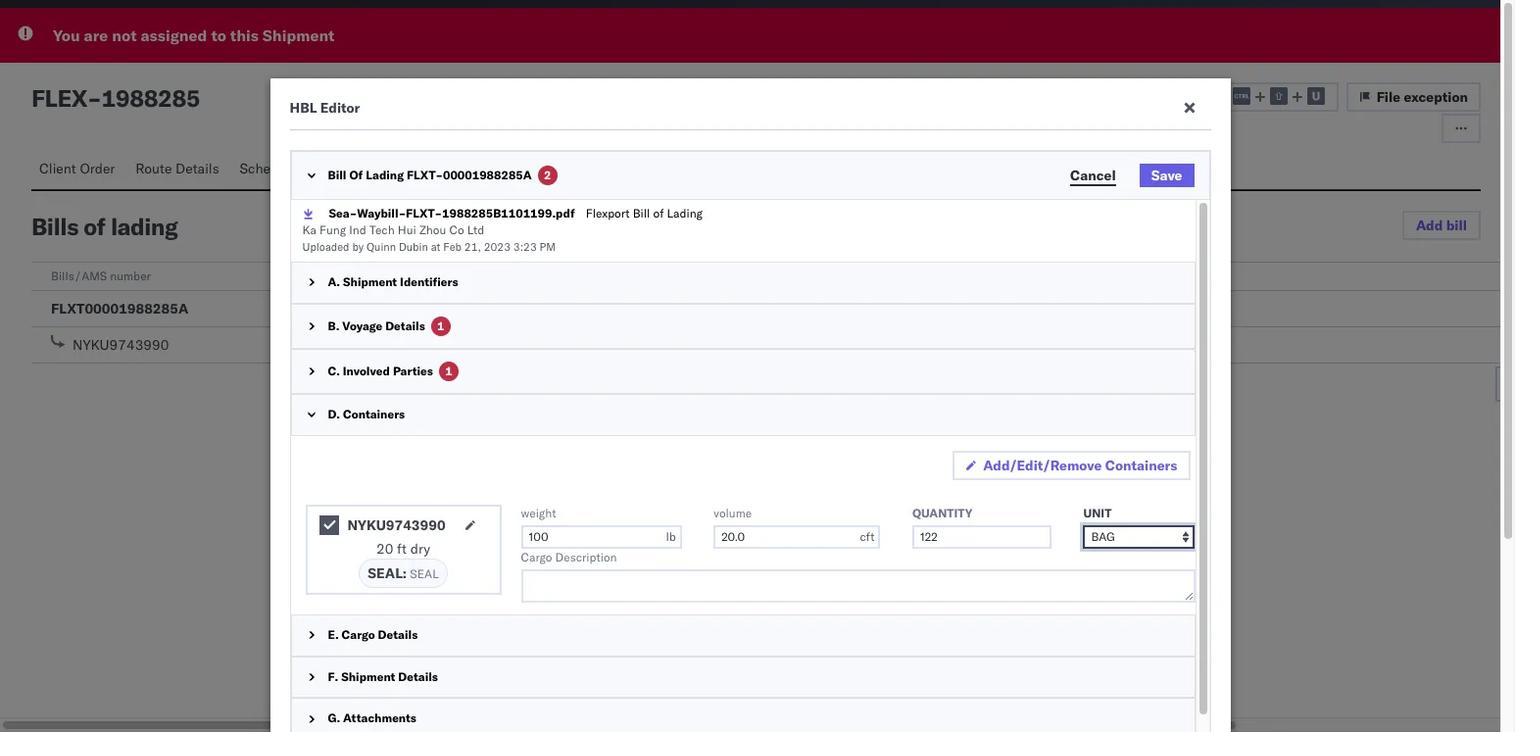 Task type: describe. For each thing, give the bounding box(es) containing it.
messages
[[538, 160, 600, 177]]

hbl editor
[[290, 99, 360, 117]]

c. involved parties
[[328, 364, 433, 378]]

voyage
[[343, 319, 383, 333]]

flex
[[31, 83, 87, 113]]

- for house
[[458, 300, 466, 318]]

cancel
[[1071, 166, 1117, 184]]

route details button
[[128, 151, 232, 189]]

involved
[[343, 364, 390, 378]]

add/edit/remove
[[984, 457, 1102, 474]]

containers for add/edit/remove
[[1106, 457, 1178, 474]]

containers for d.
[[343, 407, 405, 422]]

shipment for a.
[[343, 275, 397, 289]]

shipment for f.
[[341, 669, 395, 684]]

a. shipment identifiers
[[328, 275, 458, 289]]

a.
[[328, 275, 340, 289]]

add/edit/remove containers
[[984, 457, 1178, 474]]

ltd
[[467, 222, 485, 237]]

0 horizontal spatial lading
[[366, 168, 404, 182]]

d.
[[328, 407, 340, 422]]

attachments
[[343, 711, 417, 726]]

upload document button
[[1098, 82, 1339, 112]]

save
[[1152, 167, 1183, 184]]

c.
[[328, 364, 340, 378]]

g.
[[328, 711, 340, 726]]

cargo description
[[521, 550, 617, 565]]

bills/ams number
[[51, 269, 151, 283]]

1988285
[[101, 83, 200, 113]]

document
[[1161, 88, 1229, 106]]

add bill button
[[1403, 211, 1482, 240]]

0 horizontal spatial of
[[84, 212, 105, 241]]

upload
[[1111, 88, 1158, 106]]

exception
[[1405, 88, 1469, 106]]

dry
[[411, 540, 430, 558]]

obl surrender
[[1141, 269, 1218, 283]]

2 horizontal spatial bill
[[633, 206, 650, 221]]

documents
[[447, 160, 518, 177]]

details for b. voyage details
[[385, 319, 425, 333]]

of
[[350, 168, 363, 182]]

fung
[[320, 222, 346, 237]]

details inside 'button'
[[176, 160, 219, 177]]

bill for bill type
[[414, 269, 432, 283]]

bill of lading flxt-00001988285a
[[328, 168, 532, 182]]

containers button
[[309, 151, 397, 189]]

0 vertical spatial cargo
[[521, 550, 552, 565]]

flxt00001988285a
[[51, 300, 188, 318]]

you
[[53, 25, 80, 45]]

1 for parties
[[445, 364, 453, 378]]

00001988285a
[[443, 168, 532, 182]]

--
[[777, 300, 794, 318]]

quinn
[[367, 240, 396, 254]]

client order
[[39, 160, 115, 177]]

dubin
[[399, 240, 428, 254]]

bol
[[405, 160, 432, 177]]

sea-waybill-flxt-1988285b1101199.pdf
[[329, 206, 575, 221]]

bol button
[[397, 151, 440, 189]]

d. containers
[[328, 407, 405, 422]]

flexport bill of lading
[[586, 206, 703, 221]]

editor
[[320, 99, 360, 117]]

3:23
[[514, 240, 537, 254]]

hui
[[398, 222, 417, 237]]

tech
[[370, 222, 395, 237]]

cancel button
[[1059, 164, 1128, 187]]

bill for bill of lading flxt-00001988285a
[[328, 168, 347, 182]]

2023
[[484, 240, 511, 254]]

0 horizontal spatial cargo
[[342, 627, 375, 642]]

e. cargo details
[[328, 627, 418, 642]]

parties
[[393, 364, 433, 378]]

assigned
[[141, 25, 207, 45]]

bill
[[1447, 217, 1468, 234]]

you are not assigned to this shipment
[[53, 25, 335, 45]]

bills of lading
[[31, 212, 178, 241]]

description
[[556, 550, 617, 565]]

add
[[1417, 217, 1444, 234]]

0 vertical spatial flxt-
[[407, 168, 443, 182]]

file exception
[[1377, 88, 1469, 106]]

not
[[112, 25, 137, 45]]

surrender
[[1166, 269, 1218, 283]]

f.
[[328, 669, 339, 684]]

1 vertical spatial nyku9743990
[[348, 517, 446, 534]]

route
[[136, 160, 172, 177]]

weight
[[521, 506, 556, 520]]

upload document
[[1111, 88, 1229, 106]]

b. voyage details
[[328, 319, 425, 333]]

save button
[[1140, 164, 1195, 187]]



Task type: locate. For each thing, give the bounding box(es) containing it.
of down "assignees" button
[[653, 206, 664, 221]]

bill left of
[[328, 168, 347, 182]]

client order button
[[31, 151, 128, 189]]

shipment right this on the top left of page
[[263, 25, 335, 45]]

1
[[437, 319, 445, 333], [445, 364, 453, 378]]

bills
[[31, 212, 78, 241]]

None text field
[[714, 525, 881, 549], [913, 525, 1052, 549], [521, 569, 1196, 603], [714, 525, 881, 549], [913, 525, 1052, 549], [521, 569, 1196, 603]]

details for e. cargo details
[[378, 627, 418, 642]]

lading down "assignees" button
[[667, 206, 703, 221]]

details down house
[[385, 319, 425, 333]]

ind
[[349, 222, 367, 237]]

0 horizontal spatial bill
[[328, 168, 347, 182]]

quantity
[[913, 506, 973, 520]]

0 vertical spatial 1
[[437, 319, 445, 333]]

containers
[[317, 160, 385, 177], [343, 407, 405, 422], [1106, 457, 1178, 474]]

1 horizontal spatial bill
[[414, 269, 432, 283]]

cargo down weight
[[521, 550, 552, 565]]

flxt- up zhou
[[406, 206, 442, 221]]

cargo
[[521, 550, 552, 565], [342, 627, 375, 642]]

nyku9743990 down "flxt00001988285a"
[[73, 336, 169, 354]]

0 vertical spatial bill
[[328, 168, 347, 182]]

2 vertical spatial bill
[[414, 269, 432, 283]]

20 ft dry seal: seal
[[368, 540, 439, 582]]

at
[[431, 240, 441, 254]]

details for f. shipment details
[[398, 669, 438, 684]]

assignees
[[618, 160, 681, 177]]

this
[[230, 25, 259, 45]]

g. attachments
[[328, 711, 417, 726]]

sea-
[[329, 206, 357, 221]]

containers inside containers button
[[317, 160, 385, 177]]

1 vertical spatial flxt-
[[406, 206, 442, 221]]

unit
[[1084, 506, 1112, 520]]

order
[[80, 160, 115, 177]]

waybill-
[[357, 206, 406, 221]]

details up f. shipment details
[[378, 627, 418, 642]]

documents button
[[440, 151, 530, 189]]

bills/ams
[[51, 269, 107, 283]]

schedule button
[[232, 151, 309, 189]]

pm
[[540, 240, 556, 254]]

1 horizontal spatial lading
[[667, 206, 703, 221]]

nyku9743990 up ft
[[348, 517, 446, 534]]

1 horizontal spatial nyku9743990
[[348, 517, 446, 534]]

2 vertical spatial shipment
[[341, 669, 395, 684]]

express
[[470, 300, 519, 318]]

containers up the unit
[[1106, 457, 1178, 474]]

ft
[[397, 540, 407, 558]]

containers up "sea-"
[[317, 160, 385, 177]]

are
[[84, 25, 108, 45]]

details right "route"
[[176, 160, 219, 177]]

ka fung ind tech hui zhou co ltd uploaded by quinn dubin at feb 21, 2023 3:23 pm
[[302, 222, 556, 254]]

details up attachments
[[398, 669, 438, 684]]

add bill
[[1417, 217, 1468, 234]]

flexport
[[586, 206, 630, 221]]

cargo right e.
[[342, 627, 375, 642]]

0 horizontal spatial nyku9743990
[[73, 336, 169, 354]]

2 vertical spatial containers
[[1106, 457, 1178, 474]]

0 vertical spatial containers
[[317, 160, 385, 177]]

1 horizontal spatial of
[[653, 206, 664, 221]]

None checkbox
[[320, 516, 340, 535]]

1 right parties
[[445, 364, 453, 378]]

volume
[[714, 506, 752, 520]]

bill left type
[[414, 269, 432, 283]]

type
[[435, 269, 458, 283]]

assignees button
[[610, 151, 693, 189]]

released
[[1141, 300, 1198, 318]]

file exception button
[[1347, 82, 1482, 112], [1347, 82, 1482, 112]]

b.
[[328, 319, 340, 333]]

f. shipment details
[[328, 669, 438, 684]]

- for flex
[[87, 83, 101, 113]]

shipment right a. on the left of the page
[[343, 275, 397, 289]]

0 vertical spatial nyku9743990
[[73, 336, 169, 354]]

1 down house
[[437, 319, 445, 333]]

seal:
[[368, 565, 407, 582]]

21,
[[465, 240, 481, 254]]

0 vertical spatial shipment
[[263, 25, 335, 45]]

1 vertical spatial bill
[[633, 206, 650, 221]]

house
[[414, 300, 454, 318]]

to
[[211, 25, 226, 45]]

flex - 1988285
[[31, 83, 200, 113]]

1 vertical spatial 1
[[445, 364, 453, 378]]

1988285b1101199.pdf
[[442, 206, 575, 221]]

flxt- up sea-waybill-flxt-1988285b1101199.pdf
[[407, 168, 443, 182]]

ka
[[302, 222, 317, 237]]

seal
[[410, 567, 439, 581]]

identifiers
[[400, 275, 458, 289]]

1 for details
[[437, 319, 445, 333]]

zhou
[[420, 222, 446, 237]]

of right bills
[[84, 212, 105, 241]]

0 vertical spatial lading
[[366, 168, 404, 182]]

co
[[449, 222, 464, 237]]

None text field
[[521, 525, 682, 549]]

house - express
[[414, 300, 519, 318]]

obl
[[1141, 269, 1163, 283]]

bill right flexport
[[633, 206, 650, 221]]

lading
[[111, 212, 178, 241]]

1 vertical spatial shipment
[[343, 275, 397, 289]]

2
[[544, 168, 551, 182]]

0 horizontal spatial 1
[[437, 319, 445, 333]]

details
[[176, 160, 219, 177], [385, 319, 425, 333], [378, 627, 418, 642], [398, 669, 438, 684]]

ac
[[1504, 269, 1516, 283]]

add/edit/remove containers button
[[953, 451, 1191, 480]]

bill type
[[414, 269, 458, 283]]

containers inside add/edit/remove containers button
[[1106, 457, 1178, 474]]

shipment right f.
[[341, 669, 395, 684]]

1 vertical spatial cargo
[[342, 627, 375, 642]]

20
[[376, 540, 394, 558]]

1 vertical spatial containers
[[343, 407, 405, 422]]

1 horizontal spatial 1
[[445, 364, 453, 378]]

route details
[[136, 160, 219, 177]]

number
[[110, 269, 151, 283]]

containers right 'd.'
[[343, 407, 405, 422]]

feb
[[443, 240, 462, 254]]

bill
[[328, 168, 347, 182], [633, 206, 650, 221], [414, 269, 432, 283]]

1 vertical spatial lading
[[667, 206, 703, 221]]

1 horizontal spatial cargo
[[521, 550, 552, 565]]

by
[[352, 240, 364, 254]]

- for -
[[786, 300, 794, 318]]

lading right of
[[366, 168, 404, 182]]



Task type: vqa. For each thing, say whether or not it's contained in the screenshot.
Details corresponding to E. Cargo Details
yes



